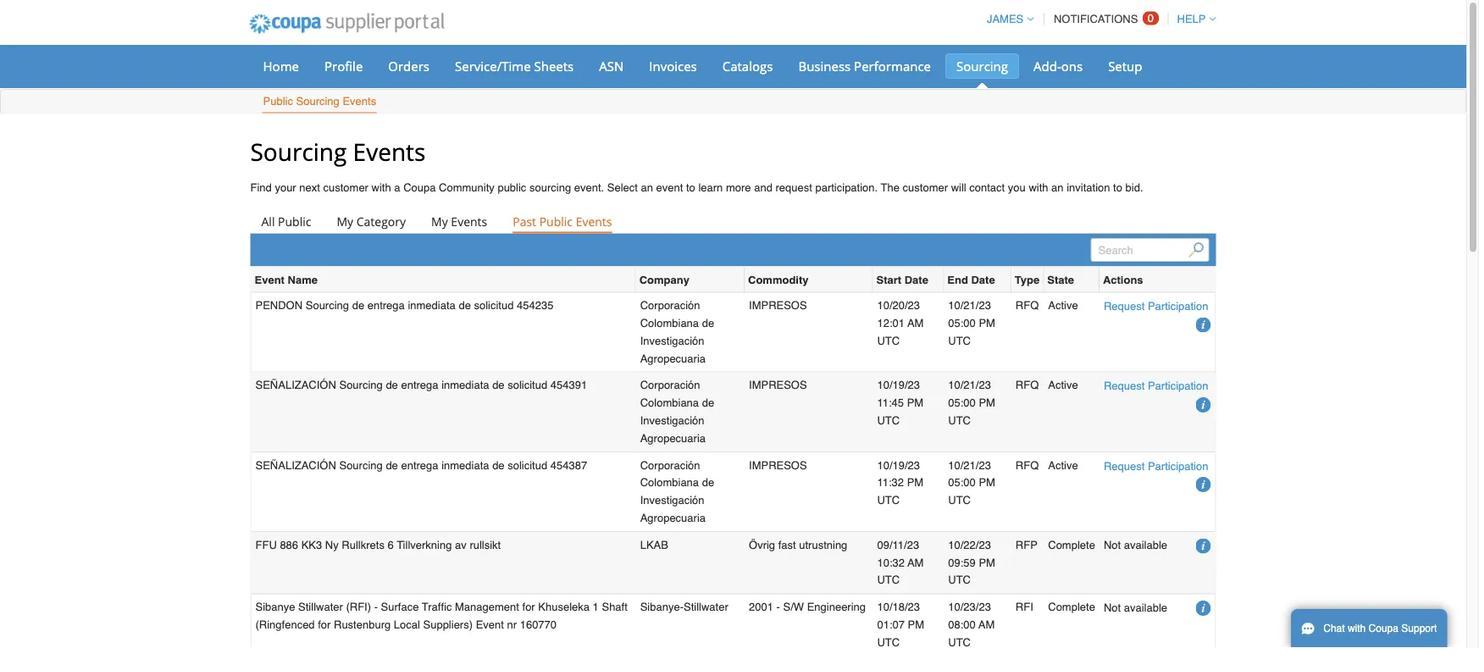 Task type: vqa. For each thing, say whether or not it's contained in the screenshot.


Task type: describe. For each thing, give the bounding box(es) containing it.
corporación colombiana de investigación agropecuaria for señalización sourcing de entrega inmediata de solicitud 454387
[[640, 459, 714, 524]]

pm inside 10/22/23 09:59 pm utc
[[979, 556, 995, 569]]

corporación colombiana de investigación agropecuaria for pendon sourcing de entrega inmediata de solicitud 454235
[[640, 299, 714, 365]]

nr
[[507, 618, 517, 631]]

sourcing for señalización sourcing de entrega inmediata de solicitud 454391
[[339, 379, 383, 391]]

kk3
[[301, 538, 322, 551]]

the
[[881, 181, 900, 194]]

09/11/23 10:32 am utc
[[877, 538, 924, 586]]

home link
[[252, 53, 310, 79]]

all public
[[261, 213, 311, 229]]

not for rfi
[[1104, 601, 1121, 614]]

övrig fast utrustning
[[749, 538, 848, 551]]

10/21/23 for 10/20/23 12:01 am utc
[[948, 299, 991, 312]]

0
[[1148, 12, 1154, 25]]

your
[[275, 181, 296, 194]]

learn
[[698, 181, 723, 194]]

entrega for 454391
[[401, 379, 438, 391]]

sibanye-
[[640, 601, 684, 613]]

05:00 for 10/19/23 11:32 pm utc
[[948, 476, 976, 489]]

category
[[356, 213, 406, 229]]

am for 10/23/23
[[979, 618, 995, 631]]

utc inside the 10/18/23 01:07 pm utc
[[877, 636, 900, 648]]

contact
[[969, 181, 1005, 194]]

start date button
[[876, 271, 928, 288]]

11:45
[[877, 396, 904, 409]]

rfq for 10/20/23 12:01 am utc
[[1016, 299, 1039, 312]]

am for 09/11/23
[[908, 556, 924, 569]]

local
[[394, 618, 420, 631]]

invoices link
[[638, 53, 708, 79]]

rfi
[[1016, 601, 1033, 613]]

public for past
[[539, 213, 573, 229]]

public sourcing events
[[263, 95, 376, 108]]

community
[[439, 181, 495, 194]]

events inside public sourcing events link
[[343, 95, 376, 108]]

am for 10/20/23
[[908, 317, 924, 329]]

my category
[[337, 213, 406, 229]]

participation for 10/19/23 11:32 pm utc
[[1148, 459, 1209, 472]]

more
[[726, 181, 751, 194]]

catalogs link
[[711, 53, 784, 79]]

05:00 for 10/20/23 12:01 am utc
[[948, 317, 976, 329]]

orders link
[[377, 53, 441, 79]]

setup link
[[1097, 53, 1153, 79]]

886
[[280, 538, 298, 551]]

shaft
[[602, 601, 628, 613]]

service/time sheets link
[[444, 53, 585, 79]]

10:32
[[877, 556, 905, 569]]

all
[[261, 213, 275, 229]]

participation.
[[815, 181, 878, 194]]

suppliers)
[[423, 618, 473, 631]]

event inside sibanye stillwater (rfi) - surface traffic management for khuseleka 1 shaft (ringfenced for rustenburg local suppliers) event nr 160770
[[476, 618, 504, 631]]

asn
[[599, 57, 624, 75]]

2 customer from the left
[[903, 181, 948, 194]]

utc inside 10/22/23 09:59 pm utc
[[948, 574, 971, 586]]

find your next customer with a coupa community public sourcing event. select an event to learn more and request participation. the customer will contact you with an invitation to bid.
[[250, 181, 1143, 194]]

0 vertical spatial for
[[522, 601, 535, 613]]

not available for rfi
[[1104, 601, 1168, 614]]

participation for 10/20/23 12:01 am utc
[[1148, 300, 1209, 313]]

stillwater for sibanye
[[298, 601, 343, 613]]

commodity
[[748, 273, 809, 286]]

utc inside 10/19/23 11:45 pm utc
[[877, 414, 900, 427]]

service/time sheets
[[455, 57, 574, 75]]

utc inside 10/20/23 12:01 am utc
[[877, 334, 900, 347]]

rfp
[[1016, 538, 1038, 551]]

events inside past public events link
[[576, 213, 612, 229]]

solicitud for 454235
[[474, 299, 514, 312]]

state
[[1047, 273, 1074, 286]]

name
[[288, 273, 318, 286]]

tillverkning
[[397, 538, 452, 551]]

10/18/23 01:07 pm utc
[[877, 601, 924, 648]]

chat with coupa support button
[[1291, 609, 1447, 648]]

10/23/23 08:00 am utc
[[948, 601, 995, 648]]

utrustning
[[799, 538, 848, 551]]

request for 10/19/23 11:45 pm utc
[[1104, 380, 1145, 392]]

10/19/23 for 11:32
[[877, 459, 920, 471]]

inmediata for 454235
[[408, 299, 456, 312]]

company button
[[639, 271, 690, 288]]

request participation button for 10/20/23 12:01 am utc
[[1104, 297, 1209, 315]]

0 horizontal spatial for
[[318, 618, 331, 631]]

Search text field
[[1091, 238, 1209, 262]]

1
[[593, 601, 599, 613]]

inmediata for 454391
[[442, 379, 489, 391]]

s/w
[[783, 601, 804, 613]]

utc down end
[[948, 334, 971, 347]]

request participation for 10/20/23 12:01 am utc
[[1104, 300, 1209, 313]]

corporación for 454391
[[640, 379, 700, 391]]

catalogs
[[722, 57, 773, 75]]

rfq for 10/19/23 11:32 pm utc
[[1016, 459, 1039, 471]]

0 horizontal spatial coupa
[[403, 181, 436, 194]]

10/19/23 11:32 pm utc
[[877, 459, 924, 507]]

add-ons link
[[1023, 53, 1094, 79]]

señalización for señalización sourcing de entrega inmediata de solicitud 454391
[[255, 379, 336, 391]]

end date
[[947, 273, 995, 286]]

señalización sourcing de entrega inmediata de solicitud 454387
[[255, 459, 587, 471]]

active for 10/20/23 12:01 am utc
[[1048, 299, 1078, 312]]

sibanye-stillwater
[[640, 601, 728, 613]]

search image
[[1189, 242, 1204, 257]]

solicitud for 454391
[[508, 379, 547, 391]]

1 customer from the left
[[323, 181, 368, 194]]

asn link
[[588, 53, 635, 79]]

övrig
[[749, 538, 775, 551]]

request participation button for 10/19/23 11:45 pm utc
[[1104, 377, 1209, 395]]

ffu 886 kk3 ny rullkrets 6 tillverkning av rullsikt
[[255, 538, 501, 551]]

1 an from the left
[[641, 181, 653, 194]]

10/20/23
[[877, 299, 920, 312]]

entrega for 454235
[[367, 299, 405, 312]]

2 an from the left
[[1052, 181, 1064, 194]]

date for end date
[[971, 273, 995, 286]]

solicitud for 454387
[[508, 459, 547, 471]]

commodity button
[[748, 271, 809, 288]]

señalización sourcing de entrega inmediata de solicitud 454391
[[255, 379, 587, 391]]

profile link
[[313, 53, 374, 79]]

public for all
[[278, 213, 311, 229]]

ffu
[[255, 538, 277, 551]]

type
[[1015, 273, 1040, 286]]

10/19/23 11:45 pm utc
[[877, 379, 924, 427]]

request participation button for 10/19/23 11:32 pm utc
[[1104, 457, 1209, 475]]

pm inside 10/19/23 11:32 pm utc
[[907, 476, 924, 489]]

09:59
[[948, 556, 976, 569]]

10/18/23
[[877, 601, 920, 613]]

2 to from the left
[[1113, 181, 1123, 194]]

events up the a
[[353, 135, 426, 167]]

request participation for 10/19/23 11:45 pm utc
[[1104, 380, 1209, 392]]

utc inside 09/11/23 10:32 am utc
[[877, 574, 900, 586]]

investigación for señalización sourcing de entrega inmediata de solicitud 454387
[[640, 494, 705, 507]]

0 horizontal spatial with
[[372, 181, 391, 194]]

ons
[[1061, 57, 1083, 75]]

rustenburg
[[334, 618, 391, 631]]

james link
[[979, 13, 1034, 25]]

not available for rfp
[[1104, 539, 1168, 552]]

next
[[299, 181, 320, 194]]

- inside sibanye stillwater (rfi) - surface traffic management for khuseleka 1 shaft (ringfenced for rustenburg local suppliers) event nr 160770
[[374, 601, 378, 613]]

public down home "link"
[[263, 95, 293, 108]]

1 to from the left
[[686, 181, 695, 194]]

sourcing
[[529, 181, 571, 194]]

impresos for 10/19/23 11:32 pm utc
[[749, 459, 807, 471]]

event name
[[255, 273, 318, 286]]

corporación for 454235
[[640, 299, 700, 312]]

10/20/23 12:01 am utc
[[877, 299, 924, 347]]

agropecuaria for señalización sourcing de entrega inmediata de solicitud 454391
[[640, 432, 706, 444]]

impresos for 10/19/23 11:45 pm utc
[[749, 379, 807, 391]]

10/21/23 for 10/19/23 11:45 pm utc
[[948, 379, 991, 391]]

type state
[[1015, 273, 1074, 286]]

pendon sourcing de entrega inmediata de solicitud 454235
[[255, 299, 554, 312]]

utc inside 10/19/23 11:32 pm utc
[[877, 494, 900, 507]]

business
[[798, 57, 851, 75]]

notifications 0
[[1054, 12, 1154, 25]]

(ringfenced
[[255, 618, 315, 631]]

coupa inside button
[[1369, 623, 1399, 635]]



Task type: locate. For each thing, give the bounding box(es) containing it.
1 - from the left
[[374, 601, 378, 613]]

1 vertical spatial request participation button
[[1104, 377, 1209, 395]]

10/21/23 05:00 pm utc down end date button
[[948, 299, 995, 347]]

10/21/23 right 10/19/23 11:45 pm utc
[[948, 379, 991, 391]]

2 date from the left
[[971, 273, 995, 286]]

1 vertical spatial colombiana
[[640, 396, 699, 409]]

2 vertical spatial agropecuaria
[[640, 511, 706, 524]]

10/22/23 09:59 pm utc
[[948, 538, 995, 586]]

date right end
[[971, 273, 995, 286]]

0 horizontal spatial my
[[337, 213, 353, 229]]

past
[[513, 213, 536, 229]]

1 vertical spatial corporación
[[640, 379, 700, 391]]

sourcing for señalización sourcing de entrega inmediata de solicitud 454387
[[339, 459, 383, 471]]

0 horizontal spatial date
[[905, 273, 928, 286]]

2 investigación from the top
[[640, 414, 705, 427]]

0 vertical spatial request participation button
[[1104, 297, 1209, 315]]

2 my from the left
[[431, 213, 448, 229]]

events down the event.
[[576, 213, 612, 229]]

with right chat
[[1348, 623, 1366, 635]]

coupa right the a
[[403, 181, 436, 194]]

sourcing for pendon sourcing de entrega inmediata de solicitud 454235
[[306, 299, 349, 312]]

coupa supplier portal image
[[238, 3, 456, 45]]

2 colombiana from the top
[[640, 396, 699, 409]]

1 corporación from the top
[[640, 299, 700, 312]]

2 request participation button from the top
[[1104, 377, 1209, 395]]

request participation
[[1104, 300, 1209, 313], [1104, 380, 1209, 392], [1104, 459, 1209, 472]]

1 vertical spatial corporación colombiana de investigación agropecuaria
[[640, 379, 714, 444]]

2 vertical spatial participation
[[1148, 459, 1209, 472]]

0 horizontal spatial event
[[255, 273, 285, 286]]

colombiana for 454391
[[640, 396, 699, 409]]

señalización for señalización sourcing de entrega inmediata de solicitud 454387
[[255, 459, 336, 471]]

3 agropecuaria from the top
[[640, 511, 706, 524]]

1 complete from the top
[[1048, 538, 1095, 551]]

- right (rfi)
[[374, 601, 378, 613]]

am inside 10/20/23 12:01 am utc
[[908, 317, 924, 329]]

date inside button
[[971, 273, 995, 286]]

1 vertical spatial impresos
[[749, 379, 807, 391]]

de
[[352, 299, 364, 312], [459, 299, 471, 312], [702, 317, 714, 329], [386, 379, 398, 391], [492, 379, 505, 391], [702, 396, 714, 409], [386, 459, 398, 471], [492, 459, 505, 471], [702, 476, 714, 489]]

2 vertical spatial request participation
[[1104, 459, 1209, 472]]

2 señalización from the top
[[255, 459, 336, 471]]

active for 10/19/23 11:32 pm utc
[[1048, 459, 1078, 471]]

1 date from the left
[[905, 273, 928, 286]]

solicitud left 454235
[[474, 299, 514, 312]]

investigación
[[640, 334, 705, 347], [640, 414, 705, 427], [640, 494, 705, 507]]

utc down 01:07
[[877, 636, 900, 648]]

utc down the 11:32
[[877, 494, 900, 507]]

sourcing for public sourcing events
[[296, 95, 340, 108]]

find
[[250, 181, 272, 194]]

solicitud left '454391'
[[508, 379, 547, 391]]

10/19/23 inside 10/19/23 11:45 pm utc
[[877, 379, 920, 391]]

agropecuaria for señalización sourcing de entrega inmediata de solicitud 454387
[[640, 511, 706, 524]]

454391
[[551, 379, 587, 391]]

2 vertical spatial entrega
[[401, 459, 438, 471]]

type button
[[1015, 271, 1040, 288]]

pm inside 10/19/23 11:45 pm utc
[[907, 396, 924, 409]]

state button
[[1047, 271, 1074, 288]]

select
[[607, 181, 638, 194]]

2 corporación colombiana de investigación agropecuaria from the top
[[640, 379, 714, 444]]

1 vertical spatial inmediata
[[442, 379, 489, 391]]

1 horizontal spatial my
[[431, 213, 448, 229]]

1 vertical spatial señalización
[[255, 459, 336, 471]]

0 vertical spatial corporación
[[640, 299, 700, 312]]

0 vertical spatial colombiana
[[640, 317, 699, 329]]

rfq for 10/19/23 11:45 pm utc
[[1016, 379, 1039, 391]]

3 participation from the top
[[1148, 459, 1209, 472]]

an left invitation
[[1052, 181, 1064, 194]]

coupa
[[403, 181, 436, 194], [1369, 623, 1399, 635]]

0 vertical spatial corporación colombiana de investigación agropecuaria
[[640, 299, 714, 365]]

investigación for señalización sourcing de entrega inmediata de solicitud 454391
[[640, 414, 705, 427]]

0 horizontal spatial an
[[641, 181, 653, 194]]

solicitud left 454387
[[508, 459, 547, 471]]

date right start
[[905, 273, 928, 286]]

end
[[947, 273, 968, 286]]

1 10/21/23 from the top
[[948, 299, 991, 312]]

1 vertical spatial 10/19/23
[[877, 459, 920, 471]]

1 horizontal spatial stillwater
[[684, 601, 728, 613]]

events inside my events link
[[451, 213, 487, 229]]

2 10/19/23 from the top
[[877, 459, 920, 471]]

2 corporación from the top
[[640, 379, 700, 391]]

2 active from the top
[[1048, 379, 1078, 391]]

2 stillwater from the left
[[684, 601, 728, 613]]

1 horizontal spatial -
[[777, 601, 780, 613]]

0 horizontal spatial customer
[[323, 181, 368, 194]]

0 vertical spatial active
[[1048, 299, 1078, 312]]

1 horizontal spatial coupa
[[1369, 623, 1399, 635]]

1 vertical spatial participation
[[1148, 380, 1209, 392]]

0 vertical spatial agropecuaria
[[640, 352, 706, 365]]

tab list
[[250, 209, 1216, 233]]

notifications
[[1054, 13, 1138, 25]]

1 request from the top
[[1104, 300, 1145, 313]]

available for rfi
[[1124, 601, 1168, 614]]

entrega
[[367, 299, 405, 312], [401, 379, 438, 391], [401, 459, 438, 471]]

traffic
[[422, 601, 452, 613]]

0 horizontal spatial to
[[686, 181, 695, 194]]

pm inside the 10/18/23 01:07 pm utc
[[908, 618, 924, 631]]

for up 160770
[[522, 601, 535, 613]]

10/21/23
[[948, 299, 991, 312], [948, 379, 991, 391], [948, 459, 991, 471]]

1 rfq from the top
[[1016, 299, 1039, 312]]

10/21/23 05:00 pm utc up 10/22/23
[[948, 459, 995, 507]]

10/21/23 05:00 pm utc for 10/20/23 12:01 am utc
[[948, 299, 995, 347]]

señalización up 886
[[255, 459, 336, 471]]

my for my events
[[431, 213, 448, 229]]

2 vertical spatial corporación colombiana de investigación agropecuaria
[[640, 459, 714, 524]]

complete for rfi
[[1048, 601, 1095, 613]]

coupa left support
[[1369, 623, 1399, 635]]

inmediata for 454387
[[442, 459, 489, 471]]

10/21/23 right 10/19/23 11:32 pm utc
[[948, 459, 991, 471]]

public right past
[[539, 213, 573, 229]]

0 vertical spatial impresos
[[749, 299, 807, 312]]

05:00 right 10/19/23 11:45 pm utc
[[948, 396, 976, 409]]

available
[[1124, 539, 1168, 552], [1124, 601, 1168, 614]]

navigation
[[979, 3, 1216, 36]]

start date
[[876, 273, 928, 286]]

pm
[[979, 317, 995, 329], [907, 396, 924, 409], [979, 396, 995, 409], [907, 476, 924, 489], [979, 476, 995, 489], [979, 556, 995, 569], [908, 618, 924, 631]]

events down 'community'
[[451, 213, 487, 229]]

10/21/23 for 10/19/23 11:32 pm utc
[[948, 459, 991, 471]]

am inside 10/23/23 08:00 am utc
[[979, 618, 995, 631]]

0 vertical spatial entrega
[[367, 299, 405, 312]]

events down profile link
[[343, 95, 376, 108]]

complete right rfi
[[1048, 601, 1095, 613]]

am down 10/23/23 on the right bottom of the page
[[979, 618, 995, 631]]

1 horizontal spatial with
[[1029, 181, 1048, 194]]

3 impresos from the top
[[749, 459, 807, 471]]

1 vertical spatial request participation
[[1104, 380, 1209, 392]]

1 agropecuaria from the top
[[640, 352, 706, 365]]

company
[[639, 273, 690, 286]]

event.
[[574, 181, 604, 194]]

profile
[[324, 57, 363, 75]]

2 impresos from the top
[[749, 379, 807, 391]]

date inside button
[[905, 273, 928, 286]]

actions button
[[1103, 271, 1143, 288]]

3 corporación from the top
[[640, 459, 700, 471]]

impresos
[[749, 299, 807, 312], [749, 379, 807, 391], [749, 459, 807, 471]]

0 vertical spatial not available
[[1104, 539, 1168, 552]]

10/21/23 05:00 pm utc for 10/19/23 11:45 pm utc
[[948, 379, 995, 427]]

an left event
[[641, 181, 653, 194]]

0 vertical spatial available
[[1124, 539, 1168, 552]]

2 available from the top
[[1124, 601, 1168, 614]]

am
[[908, 317, 924, 329], [908, 556, 924, 569], [979, 618, 995, 631]]

corporación colombiana de investigación agropecuaria for señalización sourcing de entrega inmediata de solicitud 454391
[[640, 379, 714, 444]]

3 10/21/23 05:00 pm utc from the top
[[948, 459, 995, 507]]

2 - from the left
[[777, 601, 780, 613]]

business performance
[[798, 57, 931, 75]]

rfq
[[1016, 299, 1039, 312], [1016, 379, 1039, 391], [1016, 459, 1039, 471]]

1 vertical spatial investigación
[[640, 414, 705, 427]]

2 10/21/23 05:00 pm utc from the top
[[948, 379, 995, 427]]

0 vertical spatial solicitud
[[474, 299, 514, 312]]

05:00 for 10/19/23 11:45 pm utc
[[948, 396, 976, 409]]

my events link
[[420, 209, 498, 233]]

sourcing link
[[946, 53, 1019, 79]]

customer right next
[[323, 181, 368, 194]]

2 not available from the top
[[1104, 601, 1168, 614]]

with right you at the right top
[[1029, 181, 1048, 194]]

2 agropecuaria from the top
[[640, 432, 706, 444]]

not for rfp
[[1104, 539, 1121, 552]]

1 10/21/23 05:00 pm utc from the top
[[948, 299, 995, 347]]

05:00 down end
[[948, 317, 976, 329]]

1 vertical spatial complete
[[1048, 601, 1095, 613]]

event name button
[[255, 271, 318, 288]]

with inside button
[[1348, 623, 1366, 635]]

corporación
[[640, 299, 700, 312], [640, 379, 700, 391], [640, 459, 700, 471]]

rullkrets
[[342, 538, 385, 551]]

2 vertical spatial inmediata
[[442, 459, 489, 471]]

1 investigación from the top
[[640, 334, 705, 347]]

entrega down señalización sourcing de entrega inmediata de solicitud 454391
[[401, 459, 438, 471]]

public right all
[[278, 213, 311, 229]]

impresos for 10/20/23 12:01 am utc
[[749, 299, 807, 312]]

request participation for 10/19/23 11:32 pm utc
[[1104, 459, 1209, 472]]

stillwater left (rfi)
[[298, 601, 343, 613]]

-
[[374, 601, 378, 613], [777, 601, 780, 613]]

khuseleka
[[538, 601, 590, 613]]

0 vertical spatial request
[[1104, 300, 1145, 313]]

1 impresos from the top
[[749, 299, 807, 312]]

11:32
[[877, 476, 904, 489]]

05:00 right 10/19/23 11:32 pm utc
[[948, 476, 976, 489]]

454387
[[551, 459, 587, 471]]

3 colombiana from the top
[[640, 476, 699, 489]]

1 participation from the top
[[1148, 300, 1209, 313]]

event up the pendon
[[255, 273, 285, 286]]

2 05:00 from the top
[[948, 396, 976, 409]]

not available
[[1104, 539, 1168, 552], [1104, 601, 1168, 614]]

fast
[[778, 538, 796, 551]]

0 vertical spatial 10/19/23
[[877, 379, 920, 391]]

stillwater for sibanye-
[[684, 601, 728, 613]]

0 horizontal spatial -
[[374, 601, 378, 613]]

01:07
[[877, 618, 905, 631]]

for left the 'rustenburg'
[[318, 618, 331, 631]]

0 vertical spatial 05:00
[[948, 317, 976, 329]]

public sourcing events link
[[262, 91, 377, 113]]

0 horizontal spatial stillwater
[[298, 601, 343, 613]]

1 not from the top
[[1104, 539, 1121, 552]]

colombiana for 454387
[[640, 476, 699, 489]]

2 vertical spatial impresos
[[749, 459, 807, 471]]

complete right the rfp
[[1048, 538, 1095, 551]]

add-
[[1034, 57, 1061, 75]]

event inside "button"
[[255, 273, 285, 286]]

1 vertical spatial 05:00
[[948, 396, 976, 409]]

customer left the will
[[903, 181, 948, 194]]

add-ons
[[1034, 57, 1083, 75]]

with left the a
[[372, 181, 391, 194]]

complete for rfp
[[1048, 538, 1095, 551]]

1 05:00 from the top
[[948, 317, 976, 329]]

3 investigación from the top
[[640, 494, 705, 507]]

10/19/23 for 11:45
[[877, 379, 920, 391]]

utc down the 10:32
[[877, 574, 900, 586]]

2 vertical spatial am
[[979, 618, 995, 631]]

0 vertical spatial 10/21/23
[[948, 299, 991, 312]]

customer
[[323, 181, 368, 194], [903, 181, 948, 194]]

2 participation from the top
[[1148, 380, 1209, 392]]

lkab
[[640, 538, 668, 551]]

2 rfq from the top
[[1016, 379, 1039, 391]]

10/19/23
[[877, 379, 920, 391], [877, 459, 920, 471]]

1 active from the top
[[1048, 299, 1078, 312]]

active for 10/19/23 11:45 pm utc
[[1048, 379, 1078, 391]]

utc down 08:00
[[948, 636, 971, 648]]

10/19/23 up the 11:32
[[877, 459, 920, 471]]

1 horizontal spatial event
[[476, 618, 504, 631]]

available for rfp
[[1124, 539, 1168, 552]]

participation
[[1148, 300, 1209, 313], [1148, 380, 1209, 392], [1148, 459, 1209, 472]]

0 vertical spatial 10/21/23 05:00 pm utc
[[948, 299, 995, 347]]

12:01
[[877, 317, 905, 329]]

my events
[[431, 213, 487, 229]]

entrega down category
[[367, 299, 405, 312]]

1 vertical spatial entrega
[[401, 379, 438, 391]]

pendon
[[255, 299, 303, 312]]

1 my from the left
[[337, 213, 353, 229]]

2 not from the top
[[1104, 601, 1121, 614]]

3 active from the top
[[1048, 459, 1078, 471]]

1 vertical spatial rfq
[[1016, 379, 1039, 391]]

2 10/21/23 from the top
[[948, 379, 991, 391]]

1 vertical spatial coupa
[[1369, 623, 1399, 635]]

0 vertical spatial not
[[1104, 539, 1121, 552]]

1 horizontal spatial customer
[[903, 181, 948, 194]]

1 horizontal spatial for
[[522, 601, 535, 613]]

0 vertical spatial am
[[908, 317, 924, 329]]

2 vertical spatial 10/21/23
[[948, 459, 991, 471]]

james
[[987, 13, 1024, 25]]

3 request participation from the top
[[1104, 459, 1209, 472]]

tab list containing all public
[[250, 209, 1216, 233]]

1 vertical spatial request
[[1104, 380, 1145, 392]]

corporación for 454387
[[640, 459, 700, 471]]

0 vertical spatial complete
[[1048, 538, 1095, 551]]

1 vertical spatial am
[[908, 556, 924, 569]]

1 vertical spatial for
[[318, 618, 331, 631]]

0 vertical spatial rfq
[[1016, 299, 1039, 312]]

2001
[[749, 601, 773, 613]]

2 vertical spatial corporación
[[640, 459, 700, 471]]

0 vertical spatial señalización
[[255, 379, 336, 391]]

2 vertical spatial request participation button
[[1104, 457, 1209, 475]]

am right the 10:32
[[908, 556, 924, 569]]

10/21/23 down end date button
[[948, 299, 991, 312]]

navigation containing notifications 0
[[979, 3, 1216, 36]]

1 horizontal spatial an
[[1052, 181, 1064, 194]]

3 request from the top
[[1104, 459, 1145, 472]]

my left category
[[337, 213, 353, 229]]

request for 10/19/23 11:32 pm utc
[[1104, 459, 1145, 472]]

1 request participation from the top
[[1104, 300, 1209, 313]]

public
[[498, 181, 526, 194]]

2 vertical spatial investigación
[[640, 494, 705, 507]]

utc down 12:01
[[877, 334, 900, 347]]

2 vertical spatial colombiana
[[640, 476, 699, 489]]

1 10/19/23 from the top
[[877, 379, 920, 391]]

request for 10/20/23 12:01 am utc
[[1104, 300, 1145, 313]]

am down 10/20/23
[[908, 317, 924, 329]]

2 vertical spatial active
[[1048, 459, 1078, 471]]

2 request participation from the top
[[1104, 380, 1209, 392]]

10/19/23 up 11:45
[[877, 379, 920, 391]]

to left bid.
[[1113, 181, 1123, 194]]

1 vertical spatial not available
[[1104, 601, 1168, 614]]

2 vertical spatial request
[[1104, 459, 1145, 472]]

agropecuaria for pendon sourcing de entrega inmediata de solicitud 454235
[[640, 352, 706, 365]]

3 05:00 from the top
[[948, 476, 976, 489]]

10/23/23
[[948, 601, 991, 613]]

1 vertical spatial event
[[476, 618, 504, 631]]

will
[[951, 181, 966, 194]]

1 corporación colombiana de investigación agropecuaria from the top
[[640, 299, 714, 365]]

3 corporación colombiana de investigación agropecuaria from the top
[[640, 459, 714, 524]]

utc inside 10/23/23 08:00 am utc
[[948, 636, 971, 648]]

1 vertical spatial agropecuaria
[[640, 432, 706, 444]]

date for start date
[[905, 273, 928, 286]]

1 horizontal spatial to
[[1113, 181, 1123, 194]]

active
[[1048, 299, 1078, 312], [1048, 379, 1078, 391], [1048, 459, 1078, 471]]

1 vertical spatial active
[[1048, 379, 1078, 391]]

utc right 10/19/23 11:45 pm utc
[[948, 414, 971, 427]]

utc down 11:45
[[877, 414, 900, 427]]

sourcing events
[[250, 135, 426, 167]]

entrega for 454387
[[401, 459, 438, 471]]

1 request participation button from the top
[[1104, 297, 1209, 315]]

10/19/23 inside 10/19/23 11:32 pm utc
[[877, 459, 920, 471]]

1 señalización from the top
[[255, 379, 336, 391]]

my for my category
[[337, 213, 353, 229]]

participation for 10/19/23 11:45 pm utc
[[1148, 380, 1209, 392]]

home
[[263, 57, 299, 75]]

1 colombiana from the top
[[640, 317, 699, 329]]

entrega up señalización sourcing de entrega inmediata de solicitud 454387
[[401, 379, 438, 391]]

10/21/23 05:00 pm utc right 10/19/23 11:45 pm utc
[[948, 379, 995, 427]]

3 request participation button from the top
[[1104, 457, 1209, 475]]

1 vertical spatial available
[[1124, 601, 1168, 614]]

señalización down the pendon
[[255, 379, 336, 391]]

orders
[[388, 57, 430, 75]]

public
[[263, 95, 293, 108], [278, 213, 311, 229], [539, 213, 573, 229]]

1 horizontal spatial date
[[971, 273, 995, 286]]

investigación for pendon sourcing de entrega inmediata de solicitud 454235
[[640, 334, 705, 347]]

start
[[876, 273, 902, 286]]

1 not available from the top
[[1104, 539, 1168, 552]]

setup
[[1108, 57, 1142, 75]]

request
[[1104, 300, 1145, 313], [1104, 380, 1145, 392], [1104, 459, 1145, 472]]

management
[[455, 601, 519, 613]]

10/21/23 05:00 pm utc for 10/19/23 11:32 pm utc
[[948, 459, 995, 507]]

stillwater inside sibanye stillwater (rfi) - surface traffic management for khuseleka 1 shaft (ringfenced for rustenburg local suppliers) event nr 160770
[[298, 601, 343, 613]]

colombiana for 454235
[[640, 317, 699, 329]]

- left "s/w"
[[777, 601, 780, 613]]

1 vertical spatial not
[[1104, 601, 1121, 614]]

for
[[522, 601, 535, 613], [318, 618, 331, 631]]

stillwater left the 2001
[[684, 601, 728, 613]]

2 vertical spatial solicitud
[[508, 459, 547, 471]]

1 vertical spatial solicitud
[[508, 379, 547, 391]]

2 request from the top
[[1104, 380, 1145, 392]]

2 vertical spatial 05:00
[[948, 476, 976, 489]]

performance
[[854, 57, 931, 75]]

0 vertical spatial coupa
[[403, 181, 436, 194]]

all public link
[[250, 209, 322, 233]]

2 horizontal spatial with
[[1348, 623, 1366, 635]]

3 10/21/23 from the top
[[948, 459, 991, 471]]

1 stillwater from the left
[[298, 601, 343, 613]]

2 vertical spatial 10/21/23 05:00 pm utc
[[948, 459, 995, 507]]

av
[[455, 538, 467, 551]]

0 vertical spatial participation
[[1148, 300, 1209, 313]]

my down 'community'
[[431, 213, 448, 229]]

2 vertical spatial rfq
[[1016, 459, 1039, 471]]

3 rfq from the top
[[1016, 459, 1039, 471]]

2 complete from the top
[[1048, 601, 1095, 613]]

1 vertical spatial 10/21/23
[[948, 379, 991, 391]]

utc down 09:59
[[948, 574, 971, 586]]

past public events
[[513, 213, 612, 229]]

1 available from the top
[[1124, 539, 1168, 552]]

0 vertical spatial request participation
[[1104, 300, 1209, 313]]

event down management on the bottom left of the page
[[476, 618, 504, 631]]

160770
[[520, 618, 557, 631]]

past public events link
[[502, 209, 623, 233]]

0 vertical spatial inmediata
[[408, 299, 456, 312]]

utc up 10/22/23
[[948, 494, 971, 507]]

and
[[754, 181, 773, 194]]

am inside 09/11/23 10:32 am utc
[[908, 556, 924, 569]]

0 vertical spatial event
[[255, 273, 285, 286]]

1 vertical spatial 10/21/23 05:00 pm utc
[[948, 379, 995, 427]]

to left the learn
[[686, 181, 695, 194]]

0 vertical spatial investigación
[[640, 334, 705, 347]]



